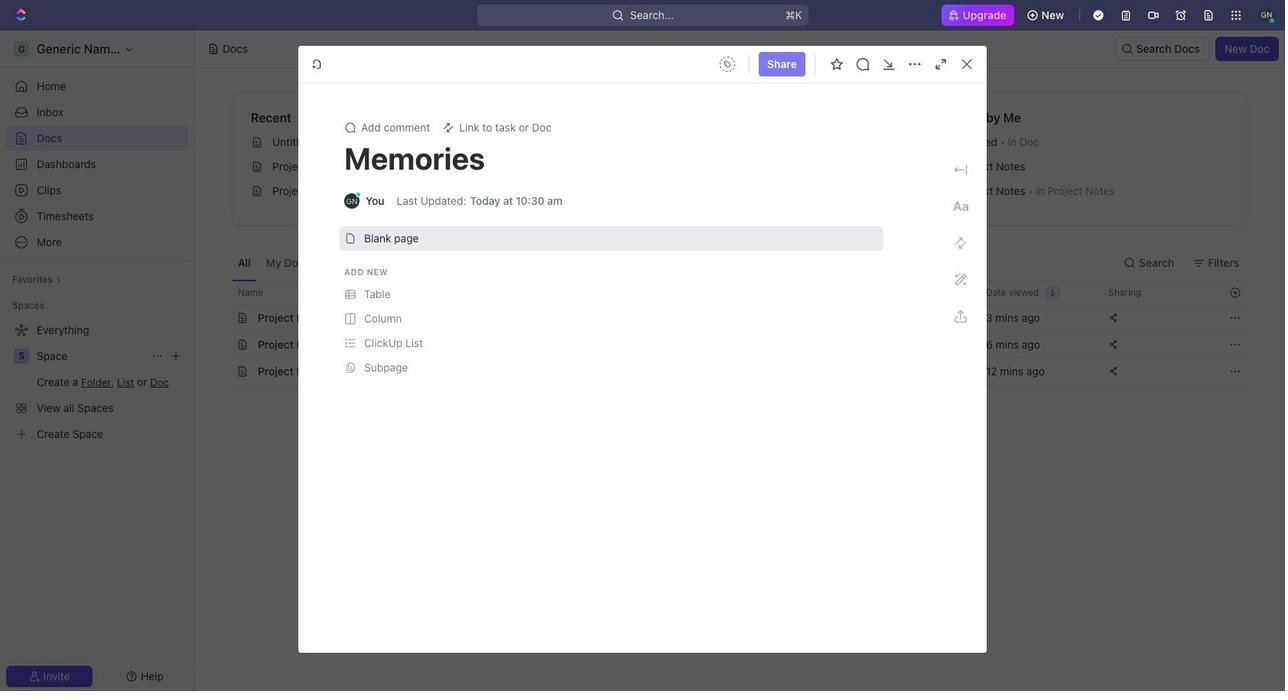 Task type: locate. For each thing, give the bounding box(es) containing it.
4 row from the top
[[215, 358, 1249, 386]]

sidebar navigation
[[0, 31, 195, 692]]

2 column header from the left
[[855, 281, 977, 305]]

cell
[[215, 305, 232, 331], [855, 305, 977, 331], [215, 332, 232, 358], [215, 359, 232, 385]]

0 horizontal spatial column header
[[215, 281, 232, 305]]

space, , element
[[14, 349, 29, 364]]

1 horizontal spatial column header
[[855, 281, 977, 305]]

row
[[215, 281, 1249, 305], [215, 305, 1249, 332], [215, 331, 1249, 359], [215, 358, 1249, 386]]

cell for third row from the top
[[215, 332, 232, 358]]

table
[[215, 281, 1249, 386]]

tab list
[[232, 245, 611, 281]]

column header
[[215, 281, 232, 305], [855, 281, 977, 305]]



Task type: vqa. For each thing, say whether or not it's contained in the screenshot.
details button
no



Task type: describe. For each thing, give the bounding box(es) containing it.
dropdown menu image
[[715, 52, 740, 77]]

cell for 4th row from the top
[[215, 359, 232, 385]]

title text field
[[344, 140, 879, 177]]

3 row from the top
[[215, 331, 1249, 359]]

2 row from the top
[[215, 305, 1249, 332]]

cell for 2nd row
[[215, 305, 232, 331]]

1 column header from the left
[[215, 281, 232, 305]]

1 row from the top
[[215, 281, 1249, 305]]



